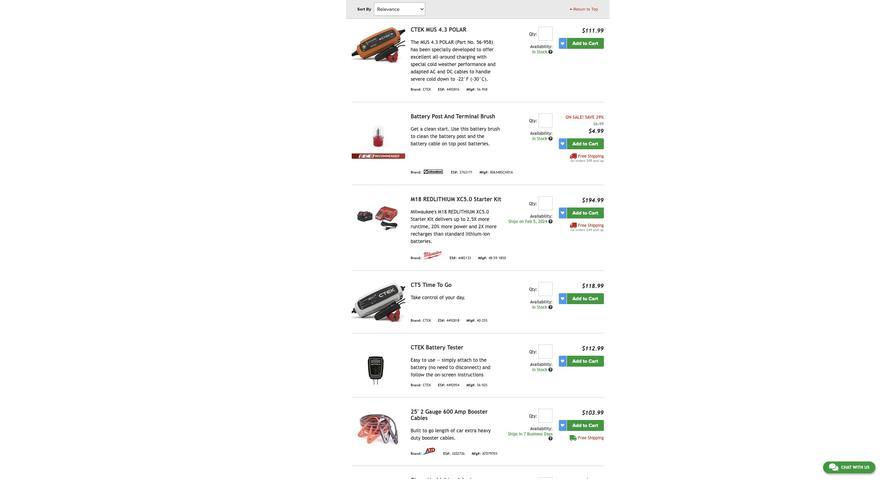 Task type: describe. For each thing, give the bounding box(es) containing it.
availability: for $111.99
[[530, 44, 553, 49]]

cable
[[429, 141, 441, 147]]

0 vertical spatial m18
[[411, 196, 422, 203]]

4492816
[[447, 88, 460, 92]]

mfg#: for mfg#: atd79703
[[472, 452, 481, 456]]

—
[[437, 358, 441, 363]]

es#: 4492954
[[438, 384, 460, 388]]

and up handle
[[488, 62, 496, 67]]

to inside built to go length of car extra heavy duty booster cables.
[[423, 429, 427, 434]]

es#4492818 - 40-255 - ct5 time to go - take control of your day. - ctek - audi bmw volkswagen mercedes benz mini porsche image
[[352, 282, 405, 323]]

ctek up easy
[[411, 345, 424, 351]]

qty: for $112.99
[[529, 350, 538, 355]]

2 add to cart from the top
[[573, 141, 598, 147]]

add to cart button for $112.99
[[567, 356, 604, 367]]

no.
[[468, 40, 475, 45]]

cart for $103.99
[[589, 423, 598, 429]]

mfg#: atd79703
[[472, 452, 498, 456]]

mus for ctek
[[426, 27, 437, 33]]

$118.99
[[582, 283, 604, 290]]

in
[[519, 432, 523, 437]]

battery post and terminal brush
[[411, 113, 496, 120]]

atd79703
[[482, 452, 498, 456]]

qty: for $118.99
[[529, 287, 538, 292]]

need
[[437, 365, 448, 371]]

1 brand: from the top
[[411, 1, 422, 5]]

ctek up "the"
[[411, 27, 424, 33]]

in stock for $111.99
[[532, 50, 549, 55]]

stock for on sale!                         save 29%
[[537, 136, 547, 141]]

$112.99
[[582, 346, 604, 352]]

easy to use — simply attach to the battery (no need to disconnect) and follow the on-screen instructions
[[411, 358, 491, 378]]

es#4482133 - 48-59-1850 - m18 redlithium xc5.0 starter kit - milwaukee's m18 redlithium xc5.0 starter kit delivers up to 2.5x more runtime, 20% more power and 2x more recharges than standard lithium-ion batteries. - milwaukee - audi bmw volkswagen mercedes benz mini porsche image
[[352, 197, 405, 237]]

terminal
[[456, 113, 479, 120]]

0 vertical spatial up
[[600, 159, 604, 163]]

es#3202726 - atd79703 - 25' 2 gauge 600 amp booster cables - built to go length of car extra heavy duty booster cables. - atd tools - audi bmw volkswagen mercedes benz mini porsche image
[[352, 410, 405, 450]]

m18 inside milwaukee's m18 redlithium xc5.0 starter kit delivers up to 2.5x more runtime, 20% more power and 2x more recharges than standard lithium-ion batteries.
[[438, 209, 447, 215]]

and down $194.99
[[593, 228, 599, 232]]

cart for $112.99
[[589, 359, 598, 365]]

offer
[[483, 47, 494, 53]]

question circle image for $103.99
[[549, 438, 553, 442]]

delivers
[[435, 217, 453, 222]]

qty: for $111.99
[[529, 32, 538, 37]]

add for $112.99
[[573, 359, 582, 365]]

more up 2x
[[478, 217, 490, 222]]

1 $49 from the top
[[587, 159, 592, 163]]

power
[[454, 224, 468, 230]]

in stock for $112.99
[[532, 368, 549, 373]]

chat
[[842, 466, 852, 471]]

to inside milwaukee's m18 redlithium xc5.0 starter kit delivers up to 2.5x more runtime, 20% more power and 2x more recharges than standard lithium-ion batteries.
[[461, 217, 466, 222]]

availability: for $118.99
[[530, 300, 553, 305]]

your
[[446, 295, 455, 301]]

easy
[[411, 358, 421, 363]]

by
[[366, 7, 371, 12]]

recharges
[[411, 231, 432, 237]]

006348sch01a
[[490, 171, 513, 175]]

qty: for $103.99
[[529, 414, 538, 419]]

cart for $111.99
[[589, 41, 598, 47]]

cart for $118.99
[[589, 296, 598, 302]]

been
[[420, 47, 430, 53]]

follow
[[411, 372, 425, 378]]

to up screen
[[450, 365, 454, 371]]

qty: for $194.99
[[529, 201, 538, 206]]

battery down start.
[[439, 134, 455, 139]]

on inside get a clean start. use this battery brush to clean the battery post and the battery cable on top post batteries.
[[442, 141, 447, 147]]

1 vertical spatial clean
[[417, 134, 429, 139]]

batteries. inside milwaukee's m18 redlithium xc5.0 starter kit delivers up to 2.5x more runtime, 20% more power and 2x more recharges than standard lithium-ion batteries.
[[411, 239, 433, 244]]

958
[[482, 88, 488, 92]]

sort
[[357, 7, 365, 12]]

22°f
[[459, 76, 469, 82]]

mfg#: for mfg#: 56-925
[[467, 384, 476, 388]]

polar for ctek mus 4.3 polar
[[449, 27, 466, 33]]

add for $194.99
[[573, 210, 582, 216]]

charging
[[457, 54, 476, 60]]

autel - corporate logo image
[[423, 0, 458, 4]]

1 free shipping on orders $49 and up from the top
[[571, 154, 604, 163]]

ctek for time
[[423, 319, 431, 323]]

mfg#: for mfg#: 56-958
[[467, 88, 476, 92]]

es#: for es#: 4492954
[[438, 384, 445, 388]]

battery inside easy to use — simply attach to the battery (no need to disconnect) and follow the on-screen instructions
[[411, 365, 427, 371]]

return to top
[[573, 7, 598, 12]]

starter inside milwaukee's m18 redlithium xc5.0 starter kit delivers up to 2.5x more runtime, 20% more power and 2x more recharges than standard lithium-ion batteries.
[[411, 217, 426, 222]]

-
[[457, 76, 459, 82]]

2 free shipping on orders $49 and up from the top
[[571, 223, 604, 232]]

59-
[[494, 257, 499, 261]]

and up down
[[437, 69, 445, 75]]

to left "use"
[[422, 358, 427, 363]]

2 add to cart button from the top
[[567, 138, 604, 149]]

ion
[[483, 231, 490, 237]]

2 cart from the top
[[589, 141, 598, 147]]

go
[[445, 282, 452, 289]]

battery down a
[[411, 141, 427, 147]]

es#4492816 - 56-958 - ctek mus 4.3 polar - the mus 4.3 polar (part no. 56-958) has been specially developed to offer excellent all-around charging with special cold weather performance and adapted ac and dc cables to handle severe cold down to -22f (-30c). - ctek - audi bmw volkswagen mercedes benz mini porsche image
[[352, 27, 405, 67]]

all-
[[433, 54, 440, 60]]

redlithium inside milwaukee's m18 redlithium xc5.0 starter kit delivers up to 2.5x more runtime, 20% more power and 2x more recharges than standard lithium-ion batteries.
[[448, 209, 475, 215]]

on
[[566, 115, 572, 120]]

2 brand: from the top
[[411, 88, 422, 92]]

ships in 7 business days
[[508, 432, 553, 437]]

to down the $111.99
[[583, 41, 588, 47]]

5,
[[534, 219, 537, 224]]

$6.99
[[594, 122, 604, 127]]

30°c).
[[474, 76, 488, 82]]

ctek mus 4.3 polar
[[411, 27, 466, 33]]

amp
[[455, 409, 466, 416]]

$4.99
[[589, 128, 604, 135]]

severe
[[411, 76, 425, 82]]

battery post and terminal brush link
[[411, 113, 496, 120]]

availability: for $103.99
[[530, 427, 553, 432]]

extra
[[465, 429, 477, 434]]

mfg#: 56-925
[[467, 384, 488, 388]]

0 vertical spatial post
[[457, 134, 466, 139]]

ct5 time to go link
[[411, 282, 452, 289]]

(no
[[429, 365, 436, 371]]

add to cart button for $103.99
[[567, 421, 604, 432]]

lithium-
[[466, 231, 483, 237]]

handle
[[476, 69, 491, 75]]

es#4492954 - 56-925 - ctek battery tester - easy to use  simply attach to the battery (no need to disconnect) and follow the on-screen instructions - ctek - audi bmw volkswagen mercedes benz mini porsche image
[[352, 345, 405, 385]]

and inside get a clean start. use this battery brush to clean the battery post and the battery cable on top post batteries.
[[468, 134, 476, 139]]

1 orders from the top
[[576, 159, 586, 163]]

go
[[429, 429, 434, 434]]

0 vertical spatial battery
[[411, 113, 430, 120]]

56- inside 'the mus 4.3 polar (part no. 56-958) has been specially developed to offer excellent all-around charging with special cold weather performance and adapted ac and dc cables to handle severe cold down to -22°f (-30°c).'
[[477, 40, 484, 45]]

weather
[[438, 62, 457, 67]]

$103.99
[[582, 410, 604, 417]]

this
[[461, 126, 469, 132]]

ctek for battery
[[423, 384, 431, 388]]

take control of your day.
[[411, 295, 466, 301]]

es#2762171 - 006348sch01a - battery post and terminal brush  - get a clean start. use this battery brush to clean the battery post and the battery cable on top post batteries. - schwaben - audi bmw volkswagen mercedes benz mini porsche image
[[352, 114, 405, 154]]

brush
[[488, 126, 500, 132]]

more up "ion"
[[485, 224, 497, 230]]

2 orders from the top
[[576, 228, 586, 232]]

polar for the mus 4.3 polar (part no. 56-958) has been specially developed to offer excellent all-around charging with special cold weather performance and adapted ac and dc cables to handle severe cold down to -22°f (-30°c).
[[440, 40, 454, 45]]

than
[[434, 231, 444, 237]]

dc
[[447, 69, 453, 75]]

milwaukee's m18 redlithium xc5.0 starter kit delivers up to 2.5x more runtime, 20% more power and 2x more recharges than standard lithium-ion batteries.
[[411, 209, 497, 244]]

1 horizontal spatial starter
[[474, 196, 492, 203]]

xc5.0 inside milwaukee's m18 redlithium xc5.0 starter kit delivers up to 2.5x more runtime, 20% more power and 2x more recharges than standard lithium-ion batteries.
[[476, 209, 489, 215]]

mus for the
[[421, 40, 430, 45]]

1 free from the top
[[578, 154, 587, 159]]

ct5
[[411, 282, 421, 289]]

add to wish list image for $118.99
[[561, 297, 565, 301]]

cables
[[411, 416, 428, 422]]

m18 redlithium xc5.0 starter kit
[[411, 196, 502, 203]]

0 vertical spatial xc5.0
[[457, 196, 472, 203]]

7
[[524, 432, 526, 437]]

29%
[[596, 115, 604, 120]]

mfg#: for mfg#: 40-255
[[467, 319, 476, 323]]

runtime,
[[411, 224, 430, 230]]

2 add to wish list image from the top
[[561, 142, 565, 146]]

booster
[[468, 409, 488, 416]]

ecs tuning recommends this product. image
[[352, 154, 405, 159]]

25' 2 gauge 600 amp booster cables
[[411, 409, 488, 422]]

2 vertical spatial up
[[600, 228, 604, 232]]

comments image
[[829, 464, 839, 472]]

question circle image for on sale!                         save 29%
[[549, 137, 553, 141]]

add to cart for $118.99
[[573, 296, 598, 302]]

caret up image
[[570, 7, 573, 11]]

es#: 2762171
[[451, 171, 473, 175]]

ctek battery tester link
[[411, 345, 464, 351]]

255
[[482, 319, 488, 323]]

es#: for es#: 2762171
[[451, 171, 458, 175]]

add to wish list image for $103.99
[[561, 424, 565, 428]]

milwaukee - corporate logo image
[[423, 251, 443, 260]]

1 vertical spatial cold
[[427, 76, 436, 82]]

4.3 for the
[[431, 40, 438, 45]]

mfg#: 48-59-1850
[[478, 257, 506, 261]]

2024
[[539, 219, 547, 224]]

car
[[457, 429, 464, 434]]

post
[[432, 113, 443, 120]]

48-
[[489, 257, 494, 261]]

gauge
[[425, 409, 442, 416]]

add to cart button for $194.99
[[567, 208, 604, 219]]

cart for $194.99
[[589, 210, 598, 216]]

(-
[[470, 76, 474, 82]]



Task type: vqa. For each thing, say whether or not it's contained in the screenshot.


Task type: locate. For each thing, give the bounding box(es) containing it.
4 in from the top
[[532, 368, 536, 373]]

the
[[430, 134, 438, 139], [477, 134, 485, 139], [479, 358, 487, 363], [426, 372, 433, 378]]

56- down "instructions"
[[477, 384, 482, 388]]

atd tools - corporate logo image
[[423, 449, 436, 456]]

2 vertical spatial question circle image
[[549, 306, 553, 310]]

add to cart down $112.99
[[573, 359, 598, 365]]

ships left feb at the right of page
[[509, 219, 518, 224]]

2 brand: ctek from the top
[[411, 319, 431, 323]]

6 add to cart button from the top
[[567, 421, 604, 432]]

stock for $118.99
[[537, 305, 547, 310]]

up inside milwaukee's m18 redlithium xc5.0 starter kit delivers up to 2.5x more runtime, 20% more power and 2x more recharges than standard lithium-ion batteries.
[[454, 217, 459, 222]]

to left "top"
[[587, 7, 591, 12]]

3 in stock from the top
[[532, 305, 549, 310]]

3 add to cart from the top
[[573, 210, 598, 216]]

use
[[451, 126, 459, 132]]

6 add to cart from the top
[[573, 423, 598, 429]]

the down (no
[[426, 372, 433, 378]]

polar up (part
[[449, 27, 466, 33]]

brand: ctek down severe
[[411, 88, 431, 92]]

question circle image
[[549, 137, 553, 141], [549, 220, 553, 224], [549, 306, 553, 310]]

0 horizontal spatial starter
[[411, 217, 426, 222]]

0 vertical spatial redlithium
[[423, 196, 455, 203]]

0 vertical spatial clean
[[424, 126, 436, 132]]

mfg#: for mfg#: 48-59-1850
[[478, 257, 487, 261]]

2 vertical spatial brand: ctek
[[411, 384, 431, 388]]

4.3 for ctek
[[439, 27, 447, 33]]

brand: down severe
[[411, 88, 422, 92]]

up down $4.99
[[600, 159, 604, 163]]

6 cart from the top
[[589, 423, 598, 429]]

mfg#: left 006348sch01a at the top of the page
[[480, 171, 489, 175]]

1 vertical spatial 4.3
[[431, 40, 438, 45]]

2 vertical spatial 56-
[[477, 384, 482, 388]]

add to cart
[[573, 41, 598, 47], [573, 141, 598, 147], [573, 210, 598, 216], [573, 296, 598, 302], [573, 359, 598, 365], [573, 423, 598, 429]]

0 vertical spatial shipping
[[588, 154, 604, 159]]

0 vertical spatial batteries.
[[468, 141, 490, 147]]

mfg#: left 40-
[[467, 319, 476, 323]]

cables
[[454, 69, 468, 75]]

4 add to cart from the top
[[573, 296, 598, 302]]

3 question circle image from the top
[[549, 306, 553, 310]]

battery up a
[[411, 113, 430, 120]]

return
[[574, 7, 586, 12]]

battery up follow
[[411, 365, 427, 371]]

es#: for es#: 3202726
[[443, 452, 451, 456]]

4 stock from the top
[[537, 368, 547, 373]]

brand: ctek for time
[[411, 319, 431, 323]]

heavy
[[478, 429, 491, 434]]

3 question circle image from the top
[[549, 438, 553, 442]]

to down $194.99
[[583, 210, 588, 216]]

2 vertical spatial free
[[578, 436, 587, 441]]

1 vertical spatial batteries.
[[411, 239, 433, 244]]

3202726
[[452, 452, 465, 456]]

4.3
[[439, 27, 447, 33], [431, 40, 438, 45]]

1 add to cart from the top
[[573, 41, 598, 47]]

ctek for mus
[[423, 88, 431, 92]]

6 availability: from the top
[[530, 427, 553, 432]]

add to cart down $194.99
[[573, 210, 598, 216]]

4 availability: from the top
[[530, 300, 553, 305]]

on sale!                         save 29% $6.99 $4.99
[[566, 115, 604, 135]]

shipping down $4.99
[[588, 154, 604, 159]]

1 question circle image from the top
[[549, 50, 553, 54]]

1 vertical spatial post
[[458, 141, 467, 147]]

1 availability: from the top
[[530, 44, 553, 49]]

add to cart button up free shipping at the bottom right
[[567, 421, 604, 432]]

m18 redlithium xc5.0 starter kit link
[[411, 196, 502, 203]]

in
[[532, 50, 536, 55], [532, 136, 536, 141], [532, 305, 536, 310], [532, 368, 536, 373]]

down
[[438, 76, 449, 82]]

6 brand: from the top
[[411, 384, 422, 388]]

1 vertical spatial kit
[[428, 217, 434, 222]]

battery right 'this'
[[470, 126, 487, 132]]

question circle image for $111.99
[[549, 50, 553, 54]]

brand: left milwaukee - corporate logo
[[411, 257, 422, 261]]

mfg#: left atd79703
[[472, 452, 481, 456]]

1 vertical spatial starter
[[411, 217, 426, 222]]

ships on feb 5, 2024
[[509, 219, 549, 224]]

batteries. inside get a clean start. use this battery brush to clean the battery post and the battery cable on top post batteries.
[[468, 141, 490, 147]]

0 vertical spatial free shipping on orders $49 and up
[[571, 154, 604, 163]]

1 horizontal spatial m18
[[438, 209, 447, 215]]

in for $118.99
[[532, 305, 536, 310]]

add for $118.99
[[573, 296, 582, 302]]

0 vertical spatial add to wish list image
[[561, 360, 565, 364]]

3 brand: from the top
[[411, 171, 422, 175]]

performance
[[458, 62, 486, 67]]

0 horizontal spatial with
[[477, 54, 487, 60]]

add
[[573, 41, 582, 47], [573, 141, 582, 147], [573, 210, 582, 216], [573, 296, 582, 302], [573, 359, 582, 365], [573, 423, 582, 429]]

1 vertical spatial with
[[853, 466, 864, 471]]

mfg#: down '(-'
[[467, 88, 476, 92]]

4 add to cart button from the top
[[567, 294, 604, 305]]

to down $112.99
[[583, 359, 588, 365]]

0 vertical spatial $49
[[587, 159, 592, 163]]

1 vertical spatial shipping
[[588, 223, 604, 228]]

3 free from the top
[[578, 436, 587, 441]]

3 add from the top
[[573, 210, 582, 216]]

special
[[411, 62, 426, 67]]

1 vertical spatial xc5.0
[[476, 209, 489, 215]]

add to cart button for $118.99
[[567, 294, 604, 305]]

of inside built to go length of car extra heavy duty booster cables.
[[451, 429, 455, 434]]

2 in from the top
[[532, 136, 536, 141]]

1 horizontal spatial batteries.
[[468, 141, 490, 147]]

es#: for es#: 4492816
[[438, 88, 445, 92]]

m18 up the delivers
[[438, 209, 447, 215]]

a
[[420, 126, 423, 132]]

0 vertical spatial free
[[578, 154, 587, 159]]

starter up the runtime, at top left
[[411, 217, 426, 222]]

ships
[[509, 219, 518, 224], [508, 432, 518, 437]]

4482133
[[458, 257, 471, 261]]

1 horizontal spatial 4.3
[[439, 27, 447, 33]]

use
[[428, 358, 435, 363]]

1 vertical spatial polar
[[440, 40, 454, 45]]

1 horizontal spatial of
[[451, 429, 455, 434]]

and inside milwaukee's m18 redlithium xc5.0 starter kit delivers up to 2.5x more runtime, 20% more power and 2x more recharges than standard lithium-ion batteries.
[[469, 224, 477, 230]]

4 add to wish list image from the top
[[561, 297, 565, 301]]

redlithium
[[423, 196, 455, 203], [448, 209, 475, 215]]

es#: left 2762171
[[451, 171, 458, 175]]

5 cart from the top
[[589, 359, 598, 365]]

to left offer in the right of the page
[[477, 47, 481, 53]]

add for $111.99
[[573, 41, 582, 47]]

2 vertical spatial shipping
[[588, 436, 604, 441]]

es#: 3202726
[[443, 452, 465, 456]]

0 vertical spatial kit
[[494, 196, 502, 203]]

5 qty: from the top
[[529, 350, 538, 355]]

2 question circle image from the top
[[549, 368, 553, 372]]

brand: ctek down the take
[[411, 319, 431, 323]]

0 horizontal spatial m18
[[411, 196, 422, 203]]

the up cable
[[430, 134, 438, 139]]

mfg#: left 48- on the bottom
[[478, 257, 487, 261]]

es#: down on-
[[438, 384, 445, 388]]

to down performance in the top right of the page
[[470, 69, 474, 75]]

to
[[587, 7, 591, 12], [583, 41, 588, 47], [477, 47, 481, 53], [470, 69, 474, 75], [451, 76, 455, 82], [411, 134, 415, 139], [583, 141, 588, 147], [583, 210, 588, 216], [461, 217, 466, 222], [583, 296, 588, 302], [422, 358, 427, 363], [473, 358, 478, 363], [583, 359, 588, 365], [450, 365, 454, 371], [583, 423, 588, 429], [423, 429, 427, 434]]

availability: for $194.99
[[530, 214, 553, 219]]

7 brand: from the top
[[411, 452, 422, 456]]

56- right no.
[[477, 40, 484, 45]]

free down $103.99
[[578, 436, 587, 441]]

question circle image
[[549, 50, 553, 54], [549, 368, 553, 372], [549, 438, 553, 442]]

in for on sale!                         save 29%
[[532, 136, 536, 141]]

mfg#: 56-958
[[467, 88, 488, 92]]

4.3 inside 'the mus 4.3 polar (part no. 56-958) has been specially developed to offer excellent all-around charging with special cold weather performance and adapted ac and dc cables to handle severe cold down to -22°f (-30°c).'
[[431, 40, 438, 45]]

$194.99
[[582, 197, 604, 204]]

ctek left es#: 4492818
[[423, 319, 431, 323]]

1 vertical spatial free shipping on orders $49 and up
[[571, 223, 604, 232]]

and inside easy to use — simply attach to the battery (no need to disconnect) and follow the on-screen instructions
[[483, 365, 491, 371]]

kit inside milwaukee's m18 redlithium xc5.0 starter kit delivers up to 2.5x more runtime, 20% more power and 2x more recharges than standard lithium-ion batteries.
[[428, 217, 434, 222]]

56- down 30°c).
[[477, 88, 482, 92]]

1 vertical spatial mus
[[421, 40, 430, 45]]

in for $111.99
[[532, 50, 536, 55]]

1 add to wish list image from the top
[[561, 360, 565, 364]]

starter up 2.5x
[[474, 196, 492, 203]]

to inside get a clean start. use this battery brush to clean the battery post and the battery cable on top post batteries.
[[411, 134, 415, 139]]

2 shipping from the top
[[588, 223, 604, 228]]

with left us
[[853, 466, 864, 471]]

$49
[[587, 159, 592, 163], [587, 228, 592, 232]]

3 shipping from the top
[[588, 436, 604, 441]]

0 vertical spatial 56-
[[477, 40, 484, 45]]

kit down mfg#: 006348sch01a
[[494, 196, 502, 203]]

0 horizontal spatial batteries.
[[411, 239, 433, 244]]

return to top link
[[570, 6, 598, 12]]

to inside the return to top link
[[587, 7, 591, 12]]

5 availability: from the top
[[530, 363, 553, 368]]

2 free from the top
[[578, 223, 587, 228]]

to
[[437, 282, 443, 289]]

3 add to wish list image from the top
[[561, 212, 565, 215]]

m18 up milwaukee's at top left
[[411, 196, 422, 203]]

20%
[[432, 224, 440, 230]]

1 vertical spatial ships
[[508, 432, 518, 437]]

2 qty: from the top
[[529, 118, 538, 123]]

$111.99
[[582, 28, 604, 34]]

0 vertical spatial mus
[[426, 27, 437, 33]]

days
[[544, 432, 553, 437]]

post down 'this'
[[457, 134, 466, 139]]

es#: left 4492818
[[438, 319, 445, 323]]

tester
[[447, 345, 464, 351]]

post right top
[[458, 141, 467, 147]]

free shipping on orders $49 and up down $4.99
[[571, 154, 604, 163]]

to left -
[[451, 76, 455, 82]]

sort by
[[357, 7, 371, 12]]

has
[[411, 47, 418, 53]]

0 vertical spatial with
[[477, 54, 487, 60]]

brand: ctek for battery
[[411, 384, 431, 388]]

es#: 4492816
[[438, 88, 460, 92]]

simply
[[442, 358, 456, 363]]

1 horizontal spatial xc5.0
[[476, 209, 489, 215]]

question circle image for $112.99
[[549, 368, 553, 372]]

1 vertical spatial $49
[[587, 228, 592, 232]]

5 brand: from the top
[[411, 319, 422, 323]]

start.
[[438, 126, 450, 132]]

add to wish list image
[[561, 42, 565, 45], [561, 142, 565, 146], [561, 212, 565, 215], [561, 297, 565, 301]]

to down 'on sale!                         save 29% $6.99 $4.99'
[[583, 141, 588, 147]]

1 vertical spatial redlithium
[[448, 209, 475, 215]]

ships left in
[[508, 432, 518, 437]]

1 brand: ctek from the top
[[411, 88, 431, 92]]

to up free shipping at the bottom right
[[583, 423, 588, 429]]

and
[[444, 113, 454, 120]]

1 add to wish list image from the top
[[561, 42, 565, 45]]

kit up the "20%"
[[428, 217, 434, 222]]

4 add from the top
[[573, 296, 582, 302]]

1 vertical spatial of
[[451, 429, 455, 434]]

polar
[[449, 27, 466, 33], [440, 40, 454, 45]]

6 add from the top
[[573, 423, 582, 429]]

length
[[435, 429, 449, 434]]

add to wish list image
[[561, 360, 565, 364], [561, 424, 565, 428]]

1 vertical spatial m18
[[438, 209, 447, 215]]

mfg#:
[[467, 88, 476, 92], [480, 171, 489, 175], [478, 257, 487, 261], [467, 319, 476, 323], [467, 384, 476, 388], [472, 452, 481, 456]]

get a clean start. use this battery brush to clean the battery post and the battery cable on top post batteries.
[[411, 126, 500, 147]]

in stock for on sale!                         save 29%
[[532, 136, 549, 141]]

polar inside 'the mus 4.3 polar (part no. 56-958) has been specially developed to offer excellent all-around charging with special cold weather performance and adapted ac and dc cables to handle severe cold down to -22°f (-30°c).'
[[440, 40, 454, 45]]

4 brand: from the top
[[411, 257, 422, 261]]

to up power
[[461, 217, 466, 222]]

0 horizontal spatial 4.3
[[431, 40, 438, 45]]

2 stock from the top
[[537, 136, 547, 141]]

the down brush
[[477, 134, 485, 139]]

question circle image for $118.99
[[549, 306, 553, 310]]

brand: left autel - corporate logo
[[411, 1, 422, 5]]

0 vertical spatial ships
[[509, 219, 518, 224]]

es#: for es#: 4492818
[[438, 319, 445, 323]]

in for $112.99
[[532, 368, 536, 373]]

3 in from the top
[[532, 305, 536, 310]]

3 add to cart button from the top
[[567, 208, 604, 219]]

adapted
[[411, 69, 429, 75]]

3 brand: ctek from the top
[[411, 384, 431, 388]]

0 vertical spatial 4.3
[[439, 27, 447, 33]]

add to cart button down $112.99
[[567, 356, 604, 367]]

0 horizontal spatial kit
[[428, 217, 434, 222]]

0 horizontal spatial xc5.0
[[457, 196, 472, 203]]

0 vertical spatial polar
[[449, 27, 466, 33]]

ships for 25' 2 gauge 600 amp booster cables
[[508, 432, 518, 437]]

add to wish list image for $111.99
[[561, 42, 565, 45]]

free shipping on orders $49 and up down $194.99
[[571, 223, 604, 232]]

4 qty: from the top
[[529, 287, 538, 292]]

1 add from the top
[[573, 41, 582, 47]]

2 $49 from the top
[[587, 228, 592, 232]]

free down $194.99
[[578, 223, 587, 228]]

$49 down $194.99
[[587, 228, 592, 232]]

mfg#: 006348sch01a
[[480, 171, 513, 175]]

2 add from the top
[[573, 141, 582, 147]]

chat with us link
[[823, 462, 876, 474]]

0 vertical spatial question circle image
[[549, 50, 553, 54]]

kit
[[494, 196, 502, 203], [428, 217, 434, 222]]

ctek mus 4.3 polar link
[[411, 27, 466, 33]]

clean down a
[[417, 134, 429, 139]]

top
[[449, 141, 456, 147]]

1 vertical spatial orders
[[576, 228, 586, 232]]

1 vertical spatial free
[[578, 223, 587, 228]]

in stock for $118.99
[[532, 305, 549, 310]]

es#: left 3202726
[[443, 452, 451, 456]]

mus inside 'the mus 4.3 polar (part no. 56-958) has been specially developed to offer excellent all-around charging with special cold weather performance and adapted ac and dc cables to handle severe cold down to -22°f (-30°c).'
[[421, 40, 430, 45]]

2 in stock from the top
[[532, 136, 549, 141]]

stock for $112.99
[[537, 368, 547, 373]]

4 cart from the top
[[589, 296, 598, 302]]

availability: for $112.99
[[530, 363, 553, 368]]

add to wish list image for $194.99
[[561, 212, 565, 215]]

5 add to cart from the top
[[573, 359, 598, 365]]

0 horizontal spatial of
[[440, 295, 444, 301]]

0 vertical spatial question circle image
[[549, 137, 553, 141]]

and down $4.99
[[593, 159, 599, 163]]

1 vertical spatial question circle image
[[549, 220, 553, 224]]

1 vertical spatial brand: ctek
[[411, 319, 431, 323]]

es#: down down
[[438, 88, 445, 92]]

save
[[585, 115, 595, 120]]

ct5 time to go
[[411, 282, 452, 289]]

brand: ctek for mus
[[411, 88, 431, 92]]

es#: 4492818
[[438, 319, 460, 323]]

add to cart button down $4.99
[[567, 138, 604, 149]]

2
[[420, 409, 424, 416]]

0 vertical spatial orders
[[576, 159, 586, 163]]

5 add to cart button from the top
[[567, 356, 604, 367]]

qty: for on sale!                         save 29%
[[529, 118, 538, 123]]

2.5x
[[467, 217, 477, 222]]

add to cart for $103.99
[[573, 423, 598, 429]]

1 in from the top
[[532, 50, 536, 55]]

1 vertical spatial up
[[454, 217, 459, 222]]

stock for $111.99
[[537, 50, 547, 55]]

1850
[[499, 257, 506, 261]]

1 qty: from the top
[[529, 32, 538, 37]]

1 shipping from the top
[[588, 154, 604, 159]]

cold down ac
[[427, 76, 436, 82]]

booster
[[422, 436, 439, 442]]

2 availability: from the top
[[530, 131, 553, 136]]

1 cart from the top
[[589, 41, 598, 47]]

cart down $4.99
[[589, 141, 598, 147]]

ships for m18 redlithium xc5.0 starter kit
[[509, 219, 518, 224]]

brand: left atd tools - corporate logo
[[411, 452, 422, 456]]

schwaben - corporate logo image
[[423, 170, 444, 174]]

56- for ctek mus 4.3 polar
[[477, 88, 482, 92]]

2 question circle image from the top
[[549, 220, 553, 224]]

up up power
[[454, 217, 459, 222]]

3 stock from the top
[[537, 305, 547, 310]]

56- for ctek battery tester
[[477, 384, 482, 388]]

ctek down follow
[[423, 384, 431, 388]]

availability: for on sale!                         save 29%
[[530, 131, 553, 136]]

to up disconnect)
[[473, 358, 478, 363]]

and down 'this'
[[468, 134, 476, 139]]

add to wish list image for $112.99
[[561, 360, 565, 364]]

1 vertical spatial 56-
[[477, 88, 482, 92]]

batteries. down recharges
[[411, 239, 433, 244]]

add to cart button for $111.99
[[567, 38, 604, 49]]

add to cart for $194.99
[[573, 210, 598, 216]]

add for $103.99
[[573, 423, 582, 429]]

duty
[[411, 436, 421, 442]]

up down $194.99
[[600, 228, 604, 232]]

screen
[[442, 372, 456, 378]]

1 vertical spatial add to wish list image
[[561, 424, 565, 428]]

brand: down the take
[[411, 319, 422, 323]]

es#: for es#: 4482133
[[450, 257, 457, 261]]

instructions
[[458, 372, 484, 378]]

shipping down $103.99
[[588, 436, 604, 441]]

excellent
[[411, 54, 431, 60]]

ac
[[430, 69, 436, 75]]

1 add to cart button from the top
[[567, 38, 604, 49]]

4492818
[[447, 319, 460, 323]]

4 in stock from the top
[[532, 368, 549, 373]]

3 qty: from the top
[[529, 201, 538, 206]]

sale!
[[573, 115, 584, 120]]

1 in stock from the top
[[532, 50, 549, 55]]

of left car
[[451, 429, 455, 434]]

5 add from the top
[[573, 359, 582, 365]]

1 stock from the top
[[537, 50, 547, 55]]

0 vertical spatial cold
[[428, 62, 437, 67]]

mfg#: for mfg#: 006348sch01a
[[480, 171, 489, 175]]

add to cart button down $118.99
[[567, 294, 604, 305]]

the
[[411, 40, 419, 45]]

the up disconnect)
[[479, 358, 487, 363]]

with inside 'the mus 4.3 polar (part no. 56-958) has been specially developed to offer excellent all-around charging with special cold weather performance and adapted ac and dc cables to handle severe cold down to -22°f (-30°c).'
[[477, 54, 487, 60]]

2 vertical spatial question circle image
[[549, 438, 553, 442]]

2 add to wish list image from the top
[[561, 424, 565, 428]]

free down 'on sale!                         save 29% $6.99 $4.99'
[[578, 154, 587, 159]]

cart
[[589, 41, 598, 47], [589, 141, 598, 147], [589, 210, 598, 216], [589, 296, 598, 302], [589, 359, 598, 365], [589, 423, 598, 429]]

es#: left 4482133
[[450, 257, 457, 261]]

1 question circle image from the top
[[549, 137, 553, 141]]

0 vertical spatial starter
[[474, 196, 492, 203]]

3 availability: from the top
[[530, 214, 553, 219]]

1 horizontal spatial with
[[853, 466, 864, 471]]

on-
[[435, 372, 442, 378]]

more down the delivers
[[441, 224, 453, 230]]

0 vertical spatial of
[[440, 295, 444, 301]]

battery up —
[[426, 345, 446, 351]]

add to cart button down $194.99
[[567, 208, 604, 219]]

1 vertical spatial question circle image
[[549, 368, 553, 372]]

cart down $118.99
[[589, 296, 598, 302]]

to left go
[[423, 429, 427, 434]]

ctek down severe
[[423, 88, 431, 92]]

clean right a
[[424, 126, 436, 132]]

cold up ac
[[428, 62, 437, 67]]

time
[[423, 282, 436, 289]]

control
[[422, 295, 438, 301]]

stock
[[537, 50, 547, 55], [537, 136, 547, 141], [537, 305, 547, 310], [537, 368, 547, 373]]

None number field
[[539, 27, 553, 41], [539, 114, 553, 128], [539, 197, 553, 211], [539, 282, 553, 296], [539, 345, 553, 359], [539, 410, 553, 424], [539, 478, 553, 480], [539, 27, 553, 41], [539, 114, 553, 128], [539, 197, 553, 211], [539, 282, 553, 296], [539, 345, 553, 359], [539, 410, 553, 424], [539, 478, 553, 480]]

to down $118.99
[[583, 296, 588, 302]]

day.
[[457, 295, 466, 301]]

add to cart down $118.99
[[573, 296, 598, 302]]

redlithium up 2.5x
[[448, 209, 475, 215]]

3 cart from the top
[[589, 210, 598, 216]]

brand: ctek down follow
[[411, 384, 431, 388]]

cart down $112.99
[[589, 359, 598, 365]]

0 vertical spatial brand: ctek
[[411, 88, 431, 92]]

batteries. down 'this'
[[468, 141, 490, 147]]

cables.
[[440, 436, 456, 442]]

6 qty: from the top
[[529, 414, 538, 419]]

add to cart for $112.99
[[573, 359, 598, 365]]

es#: 4482133
[[450, 257, 471, 261]]

1 vertical spatial battery
[[426, 345, 446, 351]]

question circle image for $194.99
[[549, 220, 553, 224]]

add to cart for $111.99
[[573, 41, 598, 47]]

1 horizontal spatial kit
[[494, 196, 502, 203]]

with down offer in the right of the page
[[477, 54, 487, 60]]

qty:
[[529, 32, 538, 37], [529, 118, 538, 123], [529, 201, 538, 206], [529, 287, 538, 292], [529, 350, 538, 355], [529, 414, 538, 419]]



